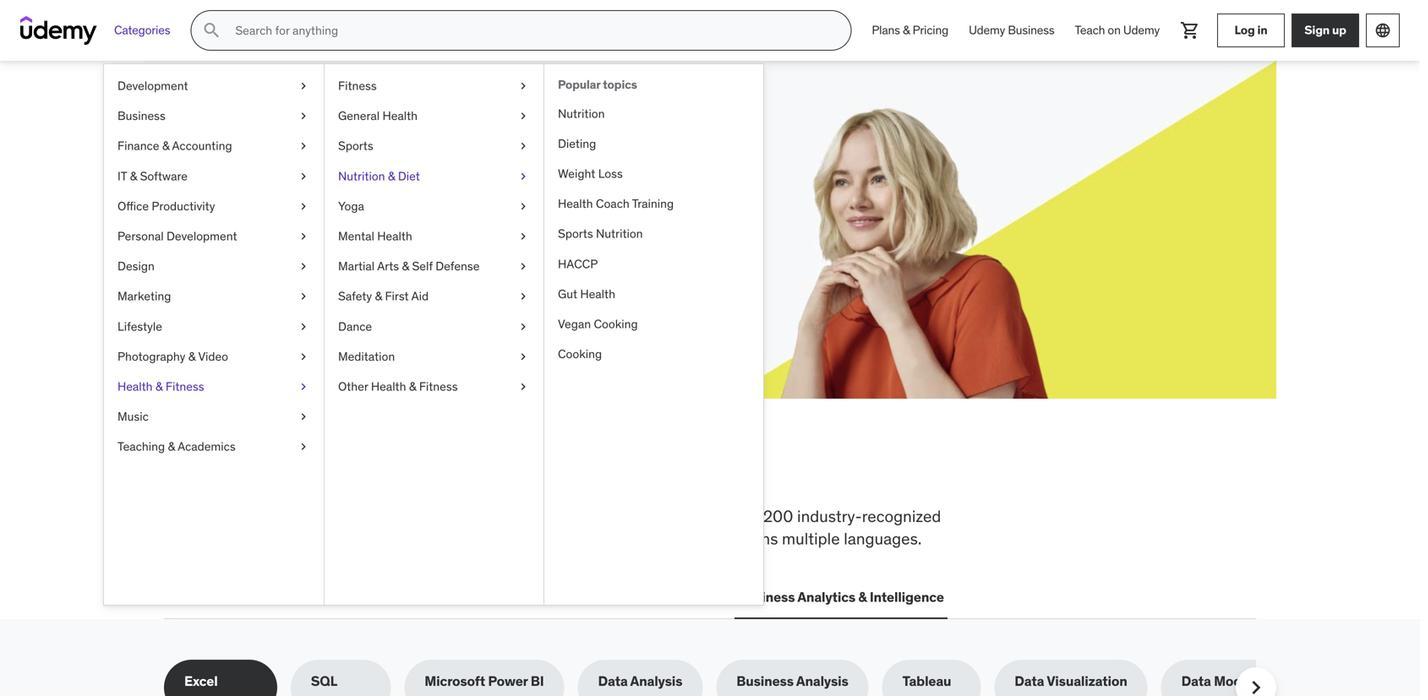 Task type: locate. For each thing, give the bounding box(es) containing it.
xsmall image inside development link
[[297, 78, 310, 94]]

sql
[[311, 673, 337, 691]]

cooking link
[[545, 340, 764, 370]]

first
[[385, 289, 409, 304]]

next image
[[1243, 675, 1270, 697]]

1 horizontal spatial for
[[706, 507, 725, 527]]

industry-
[[798, 507, 862, 527]]

nutrition & diet
[[338, 169, 420, 184]]

it inside it certifications 'button'
[[304, 589, 315, 606]]

design link
[[104, 252, 324, 282]]

xsmall image for safety & first aid
[[517, 289, 530, 305]]

your up through
[[274, 176, 300, 194]]

sports up "haccp"
[[558, 226, 593, 242]]

business analytics & intelligence button
[[735, 578, 948, 618]]

analysis
[[631, 673, 683, 691], [797, 673, 849, 691]]

1 horizontal spatial in
[[1258, 22, 1268, 38]]

safety
[[338, 289, 372, 304]]

prep
[[609, 507, 642, 527]]

1 vertical spatial it
[[304, 589, 315, 606]]

a
[[389, 176, 396, 194]]

xsmall image inside business link
[[297, 108, 310, 124]]

0 vertical spatial in
[[1258, 22, 1268, 38]]

future
[[417, 134, 499, 170]]

1 vertical spatial for
[[706, 507, 725, 527]]

1 vertical spatial in
[[532, 451, 565, 495]]

personal
[[118, 229, 164, 244]]

health right general
[[383, 108, 418, 124]]

& inside the photography & video link
[[188, 349, 196, 364]]

xsmall image for teaching & academics
[[297, 439, 310, 456]]

& left video on the left
[[188, 349, 196, 364]]

1 horizontal spatial udemy
[[1124, 23, 1160, 38]]

need
[[445, 451, 526, 495]]

course.
[[399, 176, 443, 194]]

xsmall image inside sports link
[[517, 138, 530, 155]]

web development button
[[164, 578, 287, 618]]

xsmall image inside lifestyle link
[[297, 319, 310, 335]]

your up with
[[350, 134, 412, 170]]

& inside the finance & accounting link
[[162, 138, 170, 154]]

data visualization
[[1015, 673, 1128, 691]]

skills
[[225, 134, 301, 170]]

0 horizontal spatial your
[[274, 176, 300, 194]]

workplace
[[284, 507, 358, 527]]

xsmall image for music
[[297, 409, 310, 425]]

xsmall image inside meditation link
[[517, 349, 530, 365]]

sports inside sports nutrition link
[[558, 226, 593, 242]]

& left self
[[402, 259, 409, 274]]

development down office productivity link
[[167, 229, 237, 244]]

bi
[[531, 673, 544, 691]]

1 vertical spatial development
[[167, 229, 237, 244]]

& inside teaching & academics link
[[168, 439, 175, 455]]

gut health
[[558, 287, 616, 302]]

& inside it & software link
[[130, 169, 137, 184]]

sports down general
[[338, 138, 374, 154]]

xsmall image for mental health
[[517, 228, 530, 245]]

xsmall image inside teaching & academics link
[[297, 439, 310, 456]]

udemy business
[[969, 23, 1055, 38]]

the
[[220, 451, 274, 495]]

& inside 'safety & first aid' link
[[375, 289, 382, 304]]

rounded
[[452, 529, 512, 549]]

cooking right vegan
[[594, 317, 638, 332]]

0 vertical spatial sports
[[338, 138, 374, 154]]

gut health link
[[545, 279, 764, 309]]

meditation link
[[325, 342, 544, 372]]

it inside it & software link
[[118, 169, 127, 184]]

other health & fitness
[[338, 379, 458, 394]]

0 vertical spatial nutrition
[[558, 106, 605, 121]]

data for data analysis
[[598, 673, 628, 691]]

data left modeling
[[1182, 673, 1212, 691]]

0 horizontal spatial in
[[532, 451, 565, 495]]

& inside plans & pricing link
[[903, 23, 910, 38]]

data science
[[514, 589, 597, 606]]

xsmall image inside 'yoga' link
[[517, 198, 530, 215]]

xsmall image inside fitness link
[[517, 78, 530, 94]]

xsmall image inside music link
[[297, 409, 310, 425]]

xsmall image inside design "link"
[[297, 258, 310, 275]]

your
[[350, 134, 412, 170], [274, 176, 300, 194]]

in up including
[[532, 451, 565, 495]]

vegan
[[558, 317, 591, 332]]

xsmall image inside mental health link
[[517, 228, 530, 245]]

it for it & software
[[118, 169, 127, 184]]

topics,
[[488, 507, 536, 527]]

health for other health & fitness
[[371, 379, 406, 394]]

1 vertical spatial sports
[[558, 226, 593, 242]]

weight
[[558, 166, 596, 181]]

health for gut health
[[580, 287, 616, 302]]

2 vertical spatial development
[[199, 589, 283, 606]]

training
[[632, 196, 674, 211]]

weight loss
[[558, 166, 623, 181]]

other health & fitness link
[[325, 372, 544, 402]]

1 horizontal spatial your
[[350, 134, 412, 170]]

& left first
[[375, 289, 382, 304]]

xsmall image for dance
[[517, 319, 530, 335]]

0 horizontal spatial udemy
[[969, 23, 1006, 38]]

xsmall image inside office productivity link
[[297, 198, 310, 215]]

udemy right pricing at the top right
[[969, 23, 1006, 38]]

fitness inside "link"
[[166, 379, 204, 394]]

data inside data science button
[[514, 589, 544, 606]]

coach
[[596, 196, 630, 211]]

web
[[167, 589, 196, 606]]

development inside button
[[199, 589, 283, 606]]

xsmall image inside "dance" link
[[517, 319, 530, 335]]

nutrition up 15.
[[338, 169, 385, 184]]

health coach training link
[[545, 189, 764, 219]]

0 vertical spatial skills
[[280, 451, 371, 495]]

& for video
[[188, 349, 196, 364]]

science
[[547, 589, 597, 606]]

business for business analytics & intelligence
[[738, 589, 795, 606]]

pricing
[[913, 23, 949, 38]]

xsmall image inside health & fitness "link"
[[297, 379, 310, 395]]

it certifications button
[[300, 578, 407, 618]]

teach on udemy link
[[1065, 10, 1170, 51]]

multiple
[[782, 529, 840, 549]]

you
[[378, 451, 438, 495]]

business inside the topic filters element
[[737, 673, 794, 691]]

loss
[[598, 166, 623, 181]]

nutrition & diet element
[[544, 64, 764, 606]]

udemy
[[969, 23, 1006, 38], [1124, 23, 1160, 38]]

0 horizontal spatial for
[[306, 134, 345, 170]]

nutrition link
[[545, 99, 764, 129]]

music
[[118, 409, 149, 425]]

in right log
[[1258, 22, 1268, 38]]

& right the plans
[[903, 23, 910, 38]]

sign up
[[1305, 22, 1347, 38]]

martial arts & self defense
[[338, 259, 480, 274]]

it up office
[[118, 169, 127, 184]]

data left science
[[514, 589, 544, 606]]

martial
[[338, 259, 375, 274]]

nutrition for nutrition
[[558, 106, 605, 121]]

0 horizontal spatial it
[[118, 169, 127, 184]]

health up the vegan cooking
[[580, 287, 616, 302]]

expand
[[225, 176, 270, 194]]

fitness
[[338, 78, 377, 93], [166, 379, 204, 394], [419, 379, 458, 394]]

xsmall image for martial arts & self defense
[[517, 258, 530, 275]]

for
[[306, 134, 345, 170], [706, 507, 725, 527]]

data for data modeling
[[1182, 673, 1212, 691]]

fitness down meditation link
[[419, 379, 458, 394]]

& for first
[[375, 289, 382, 304]]

skills up workplace
[[280, 451, 371, 495]]

0 vertical spatial it
[[118, 169, 127, 184]]

in
[[1258, 22, 1268, 38], [532, 451, 565, 495]]

personal development link
[[104, 222, 324, 252]]

2 udemy from the left
[[1124, 23, 1160, 38]]

development for personal
[[167, 229, 237, 244]]

& inside nutrition & diet link
[[388, 169, 395, 184]]

data left visualization
[[1015, 673, 1045, 691]]

cooking down vegan
[[558, 347, 602, 362]]

xsmall image inside the photography & video link
[[297, 349, 310, 365]]

& down photography
[[156, 379, 163, 394]]

1 vertical spatial cooking
[[558, 347, 602, 362]]

software
[[140, 169, 188, 184]]

xsmall image for fitness
[[517, 78, 530, 94]]

xsmall image inside 'safety & first aid' link
[[517, 289, 530, 305]]

& right finance
[[162, 138, 170, 154]]

plans
[[872, 23, 901, 38]]

health up arts
[[377, 229, 413, 244]]

through
[[269, 195, 317, 213]]

finance
[[118, 138, 159, 154]]

nutrition down popular in the top left of the page
[[558, 106, 605, 121]]

lifestyle link
[[104, 312, 324, 342]]

popular topics
[[558, 77, 637, 92]]

xsmall image inside it & software link
[[297, 168, 310, 185]]

0 horizontal spatial analysis
[[631, 673, 683, 691]]

for inside covering critical workplace skills to technical topics, including prep content for over 200 industry-recognized certifications, our catalog supports well-rounded professional development and spans multiple languages.
[[706, 507, 725, 527]]

communication
[[617, 589, 718, 606]]

1 vertical spatial skills
[[362, 507, 398, 527]]

choose a language image
[[1375, 22, 1392, 39]]

udemy right 'on'
[[1124, 23, 1160, 38]]

0 vertical spatial development
[[118, 78, 188, 93]]

0 vertical spatial for
[[306, 134, 345, 170]]

& inside business analytics & intelligence button
[[859, 589, 867, 606]]

skills up supports
[[362, 507, 398, 527]]

xsmall image inside nutrition & diet link
[[517, 168, 530, 185]]

xsmall image for design
[[297, 258, 310, 275]]

xsmall image inside personal development link
[[297, 228, 310, 245]]

0 vertical spatial your
[[350, 134, 412, 170]]

skills inside covering critical workplace skills to technical topics, including prep content for over 200 industry-recognized certifications, our catalog supports well-rounded professional development and spans multiple languages.
[[362, 507, 398, 527]]

nutrition down the health coach training
[[596, 226, 643, 242]]

xsmall image inside "other health & fitness" link
[[517, 379, 530, 395]]

for up potential
[[306, 134, 345, 170]]

academics
[[178, 439, 236, 455]]

data right bi
[[598, 673, 628, 691]]

xsmall image for nutrition & diet
[[517, 168, 530, 185]]

& up office
[[130, 169, 137, 184]]

business inside button
[[738, 589, 795, 606]]

xsmall image
[[517, 78, 530, 94], [297, 138, 310, 155], [517, 138, 530, 155], [517, 168, 530, 185], [517, 198, 530, 215], [297, 228, 310, 245], [517, 289, 530, 305], [297, 319, 310, 335], [517, 349, 530, 365], [297, 379, 310, 395], [517, 379, 530, 395], [297, 409, 310, 425], [297, 439, 310, 456]]

for up the and
[[706, 507, 725, 527]]

2 analysis from the left
[[797, 673, 849, 691]]

microsoft power bi
[[425, 673, 544, 691]]

udemy image
[[20, 16, 97, 45]]

xsmall image inside the finance & accounting link
[[297, 138, 310, 155]]

certifications
[[318, 589, 404, 606]]

health right other
[[371, 379, 406, 394]]

plans & pricing
[[872, 23, 949, 38]]

1 analysis from the left
[[631, 673, 683, 691]]

1 horizontal spatial analysis
[[797, 673, 849, 691]]

xsmall image
[[297, 78, 310, 94], [297, 108, 310, 124], [517, 108, 530, 124], [297, 168, 310, 185], [297, 198, 310, 215], [517, 228, 530, 245], [297, 258, 310, 275], [517, 258, 530, 275], [297, 289, 310, 305], [517, 319, 530, 335], [297, 349, 310, 365]]

it left certifications
[[304, 589, 315, 606]]

200
[[764, 507, 794, 527]]

1 horizontal spatial sports
[[558, 226, 593, 242]]

data analysis
[[598, 673, 683, 691]]

xsmall image for finance & accounting
[[297, 138, 310, 155]]

0 horizontal spatial sports
[[338, 138, 374, 154]]

& left diet
[[388, 169, 395, 184]]

& right teaching
[[168, 439, 175, 455]]

Search for anything text field
[[232, 16, 831, 45]]

analysis for data analysis
[[631, 673, 683, 691]]

1 vertical spatial nutrition
[[338, 169, 385, 184]]

fitness up general
[[338, 78, 377, 93]]

xsmall image inside marketing link
[[297, 289, 310, 305]]

fitness link
[[325, 71, 544, 101]]

development down categories dropdown button
[[118, 78, 188, 93]]

development right web
[[199, 589, 283, 606]]

& inside health & fitness "link"
[[156, 379, 163, 394]]

log
[[1235, 22, 1256, 38]]

xsmall image for office productivity
[[297, 198, 310, 215]]

sports inside sports link
[[338, 138, 374, 154]]

health for general health
[[383, 108, 418, 124]]

other
[[338, 379, 368, 394]]

safety & first aid
[[338, 289, 429, 304]]

1 horizontal spatial it
[[304, 589, 315, 606]]

it & software
[[118, 169, 188, 184]]

xsmall image inside general health link
[[517, 108, 530, 124]]

nutrition
[[558, 106, 605, 121], [338, 169, 385, 184], [596, 226, 643, 242]]

xsmall image for lifestyle
[[297, 319, 310, 335]]

& down meditation link
[[409, 379, 416, 394]]

xsmall image inside the martial arts & self defense link
[[517, 258, 530, 275]]

& right analytics
[[859, 589, 867, 606]]

fitness down photography & video
[[166, 379, 204, 394]]

dieting link
[[545, 129, 764, 159]]

0 horizontal spatial fitness
[[166, 379, 204, 394]]



Task type: describe. For each thing, give the bounding box(es) containing it.
personal development
[[118, 229, 237, 244]]

design
[[118, 259, 155, 274]]

& inside "other health & fitness" link
[[409, 379, 416, 394]]

dec
[[320, 195, 344, 213]]

plans & pricing link
[[862, 10, 959, 51]]

lifestyle
[[118, 319, 162, 334]]

mental health link
[[325, 222, 544, 252]]

analysis for business analysis
[[797, 673, 849, 691]]

all the skills you need in one place
[[164, 451, 727, 495]]

categories button
[[104, 10, 180, 51]]

& for diet
[[388, 169, 395, 184]]

xsmall image for business
[[297, 108, 310, 124]]

teach
[[1075, 23, 1106, 38]]

1 vertical spatial your
[[274, 176, 300, 194]]

self
[[412, 259, 433, 274]]

sports nutrition link
[[545, 219, 764, 249]]

and
[[705, 529, 732, 549]]

aid
[[412, 289, 429, 304]]

teach on udemy
[[1075, 23, 1160, 38]]

xsmall image for other health & fitness
[[517, 379, 530, 395]]

analytics
[[798, 589, 856, 606]]

yoga
[[338, 199, 364, 214]]

intelligence
[[870, 589, 945, 606]]

0 vertical spatial cooking
[[594, 317, 638, 332]]

teaching
[[118, 439, 165, 455]]

& inside the martial arts & self defense link
[[402, 259, 409, 274]]

up
[[1333, 22, 1347, 38]]

office productivity
[[118, 199, 215, 214]]

potential
[[303, 176, 356, 194]]

photography
[[118, 349, 186, 364]]

excel
[[184, 673, 218, 691]]

data for data visualization
[[1015, 673, 1045, 691]]

$12.99
[[225, 195, 266, 213]]

topic filters element
[[164, 661, 1294, 697]]

xsmall image for yoga
[[517, 198, 530, 215]]

our
[[265, 529, 289, 549]]

one
[[572, 451, 632, 495]]

2 vertical spatial nutrition
[[596, 226, 643, 242]]

development link
[[104, 71, 324, 101]]

data modeling
[[1182, 673, 1274, 691]]

udemy business link
[[959, 10, 1065, 51]]

health for mental health
[[377, 229, 413, 244]]

shopping cart with 0 items image
[[1181, 20, 1201, 41]]

just
[[514, 176, 536, 194]]

nutrition for nutrition & diet
[[338, 169, 385, 184]]

dance
[[338, 319, 372, 334]]

sports for sports
[[338, 138, 374, 154]]

finance & accounting link
[[104, 131, 324, 161]]

skills for your future expand your potential with a course. starting at just $12.99 through dec 15.
[[225, 134, 536, 213]]

starting
[[446, 176, 495, 194]]

marketing link
[[104, 282, 324, 312]]

finance & accounting
[[118, 138, 232, 154]]

business for business analysis
[[737, 673, 794, 691]]

business analysis
[[737, 673, 849, 691]]

visualization
[[1047, 673, 1128, 691]]

teaching & academics link
[[104, 432, 324, 462]]

at
[[498, 176, 510, 194]]

microsoft
[[425, 673, 485, 691]]

sign
[[1305, 22, 1330, 38]]

xsmall image for photography & video
[[297, 349, 310, 365]]

mental
[[338, 229, 375, 244]]

15.
[[347, 195, 364, 213]]

xsmall image for it & software
[[297, 168, 310, 185]]

submit search image
[[202, 20, 222, 41]]

health down weight
[[558, 196, 593, 211]]

xsmall image for health & fitness
[[297, 379, 310, 395]]

xsmall image for meditation
[[517, 349, 530, 365]]

it for it certifications
[[304, 589, 315, 606]]

weight loss link
[[545, 159, 764, 189]]

business link
[[104, 101, 324, 131]]

productivity
[[152, 199, 215, 214]]

vegan cooking
[[558, 317, 638, 332]]

health & fitness link
[[104, 372, 324, 402]]

health coach training
[[558, 196, 674, 211]]

arts
[[377, 259, 399, 274]]

for inside skills for your future expand your potential with a course. starting at just $12.99 through dec 15.
[[306, 134, 345, 170]]

with
[[360, 176, 385, 194]]

health & fitness
[[118, 379, 204, 394]]

on
[[1108, 23, 1121, 38]]

power
[[488, 673, 528, 691]]

martial arts & self defense link
[[325, 252, 544, 282]]

log in
[[1235, 22, 1268, 38]]

business analytics & intelligence
[[738, 589, 945, 606]]

music link
[[104, 402, 324, 432]]

supports
[[350, 529, 413, 549]]

video
[[198, 349, 228, 364]]

nutrition & diet link
[[325, 161, 544, 191]]

gut
[[558, 287, 578, 302]]

xsmall image for general health
[[517, 108, 530, 124]]

& for accounting
[[162, 138, 170, 154]]

vegan cooking link
[[545, 309, 764, 340]]

xsmall image for development
[[297, 78, 310, 94]]

meditation
[[338, 349, 395, 364]]

data for data science
[[514, 589, 544, 606]]

2 horizontal spatial fitness
[[419, 379, 458, 394]]

general health link
[[325, 101, 544, 131]]

diet
[[398, 169, 420, 184]]

haccp
[[558, 256, 598, 272]]

mental health
[[338, 229, 413, 244]]

development for web
[[199, 589, 283, 606]]

xsmall image for marketing
[[297, 289, 310, 305]]

haccp link
[[545, 249, 764, 279]]

1 horizontal spatial fitness
[[338, 78, 377, 93]]

technical
[[420, 507, 485, 527]]

health up music
[[118, 379, 153, 394]]

& for fitness
[[156, 379, 163, 394]]

communication button
[[614, 578, 721, 618]]

professional
[[516, 529, 604, 549]]

topics
[[603, 77, 637, 92]]

data science button
[[511, 578, 601, 618]]

sports for sports nutrition
[[558, 226, 593, 242]]

catalog
[[293, 529, 346, 549]]

recognized
[[862, 507, 942, 527]]

it certifications
[[304, 589, 404, 606]]

business for business
[[118, 108, 166, 124]]

& for pricing
[[903, 23, 910, 38]]

& for academics
[[168, 439, 175, 455]]

& for software
[[130, 169, 137, 184]]

xsmall image for personal development
[[297, 228, 310, 245]]

xsmall image for sports
[[517, 138, 530, 155]]

in inside "log in" link
[[1258, 22, 1268, 38]]

1 udemy from the left
[[969, 23, 1006, 38]]



Task type: vqa. For each thing, say whether or not it's contained in the screenshot.
Martial Arts & Self Defense LINK
yes



